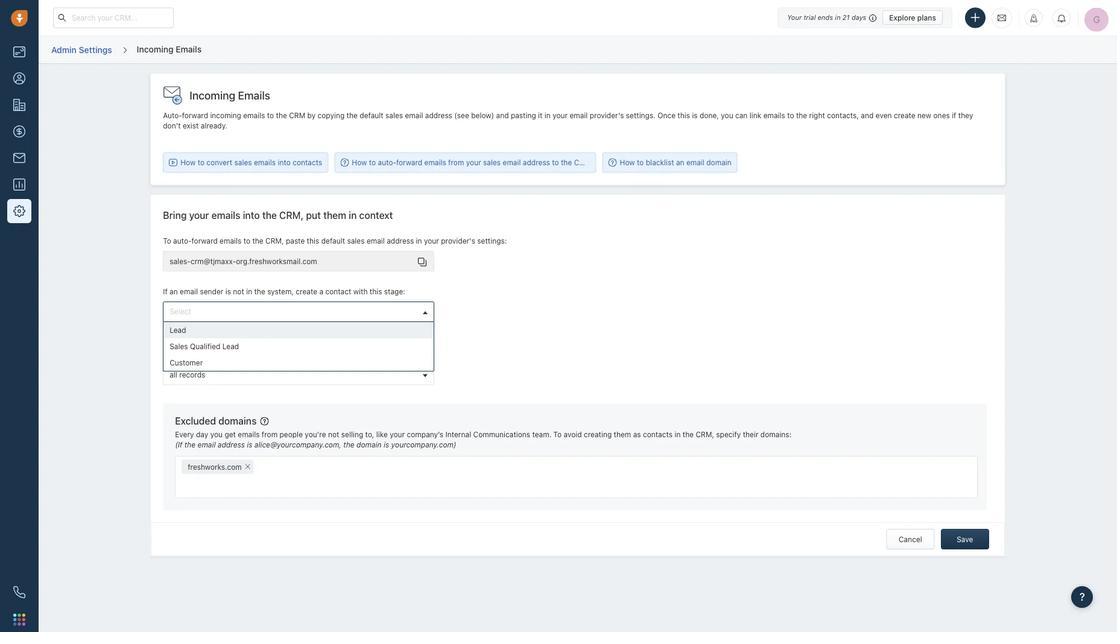 Task type: locate. For each thing, give the bounding box(es) containing it.
from down the click to learn how to exclude email domains "icon"
[[262, 431, 278, 439]]

0 vertical spatial incoming
[[137, 44, 174, 54]]

how for how to auto-forward emails from your sales email address to the crm
[[352, 158, 367, 167]]

1 vertical spatial link
[[278, 350, 290, 359]]

you left "can"
[[721, 111, 734, 120]]

list box
[[164, 322, 434, 371]]

you're
[[305, 431, 326, 439]]

1 vertical spatial not
[[328, 431, 339, 439]]

save
[[957, 535, 974, 544]]

0 horizontal spatial link
[[278, 350, 290, 359]]

auto- up sales- on the top left
[[173, 237, 192, 245]]

lead up sales
[[170, 326, 186, 335]]

(if
[[175, 441, 182, 449]]

0 vertical spatial domain
[[707, 158, 732, 167]]

this
[[678, 111, 690, 120], [307, 237, 319, 245], [370, 288, 382, 296]]

sender down the crm@tjmaxx-
[[200, 288, 224, 296]]

1 vertical spatial into
[[243, 210, 260, 221]]

1 horizontal spatial to
[[554, 431, 562, 439]]

and
[[496, 111, 509, 120], [861, 111, 874, 120]]

1 horizontal spatial lead
[[223, 343, 239, 351]]

contacts inside the every day you get emails from people you're not selling to, like your company's internal communications team. to avoid creating them as contacts in the crm, specify their domains: (if the email address is alice@yourcompany.com, the domain is yourcompany.com)
[[643, 431, 673, 439]]

not
[[233, 288, 244, 296], [328, 431, 339, 439]]

lead option
[[164, 322, 434, 339]]

3 how from the left
[[620, 158, 635, 167]]

how left convert in the top of the page
[[181, 158, 196, 167]]

into up sales-crm@tjmaxx-org.freshworksmail.com
[[243, 210, 260, 221]]

from down (see
[[448, 158, 464, 167]]

0 vertical spatial lead
[[170, 326, 186, 335]]

your right bring
[[189, 210, 209, 221]]

1 vertical spatial emails
[[238, 89, 270, 102]]

if
[[163, 288, 168, 296], [163, 350, 168, 359]]

2 if from the top
[[163, 350, 168, 359]]

crm, left put
[[279, 210, 304, 221]]

email up select
[[180, 288, 198, 296]]

sender up records
[[190, 350, 213, 359]]

with
[[354, 288, 368, 296]]

0 vertical spatial you
[[721, 111, 734, 120]]

0 vertical spatial link
[[750, 111, 762, 120]]

1 horizontal spatial incoming
[[190, 89, 235, 102]]

1 horizontal spatial how
[[352, 158, 367, 167]]

forward inside auto-forward incoming emails to the crm by copying the default sales email address (see below) and pasting it in your email provider's settings. once this is done, you can link emails to the right contacts, and even create new ones if they don't exist already.
[[182, 111, 208, 120]]

them left as at the right bottom of page
[[614, 431, 631, 439]]

them right put
[[324, 210, 347, 221]]

1 if from the top
[[163, 288, 168, 296]]

incoming up incoming
[[190, 89, 235, 102]]

1 vertical spatial you
[[210, 431, 223, 439]]

× button
[[242, 460, 254, 473]]

they
[[959, 111, 974, 120]]

1 vertical spatial auto-
[[173, 237, 192, 245]]

1 vertical spatial to
[[554, 431, 562, 439]]

domains:
[[761, 431, 792, 439]]

1 horizontal spatial you
[[721, 111, 734, 120]]

link right "can"
[[750, 111, 762, 120]]

explore plans link
[[883, 10, 943, 25]]

1 vertical spatial from
[[262, 431, 278, 439]]

auto-
[[378, 158, 396, 167], [173, 237, 192, 245]]

link up all records button
[[278, 350, 290, 359]]

0 horizontal spatial crm
[[289, 111, 305, 120]]

0 vertical spatial not
[[233, 288, 244, 296]]

email down day
[[198, 441, 216, 449]]

this right paste
[[307, 237, 319, 245]]

lead
[[170, 326, 186, 335], [223, 343, 239, 351]]

1 horizontal spatial create
[[894, 111, 916, 120]]

1 horizontal spatial not
[[328, 431, 339, 439]]

2 horizontal spatial this
[[678, 111, 690, 120]]

is inside auto-forward incoming emails to the crm by copying the default sales email address (see below) and pasting it in your email provider's settings. once this is done, you can link emails to the right contacts, and even create new ones if they don't exist already.
[[692, 111, 698, 120]]

how up context
[[352, 158, 367, 167]]

default right paste
[[321, 237, 345, 245]]

the down auto-forward incoming emails to the crm by copying the default sales email address (see below) and pasting it in your email provider's settings. once this is done, you can link emails to the right contacts, and even create new ones if they don't exist already.
[[561, 158, 572, 167]]

in right as at the right bottom of page
[[675, 431, 681, 439]]

sales inside auto-forward incoming emails to the crm by copying the default sales email address (see below) and pasting it in your email provider's settings. once this is done, you can link emails to the right contacts, and even create new ones if they don't exist already.
[[386, 111, 403, 120]]

contacts down by
[[293, 158, 322, 167]]

once
[[658, 111, 676, 120]]

to left by
[[267, 111, 274, 120]]

0 vertical spatial if
[[163, 288, 168, 296]]

0 horizontal spatial this
[[307, 237, 319, 245]]

from
[[448, 158, 464, 167], [262, 431, 278, 439]]

to auto-forward emails to the crm, paste this default sales email address in your provider's settings:
[[163, 237, 507, 245]]

0 vertical spatial this
[[678, 111, 690, 120]]

and right below) at the left of the page
[[496, 111, 509, 120]]

can
[[736, 111, 748, 120]]

this right the once
[[678, 111, 690, 120]]

this right 'with'
[[370, 288, 382, 296]]

crm,
[[279, 210, 304, 221], [266, 237, 284, 245], [258, 350, 276, 359], [696, 431, 715, 439]]

default
[[360, 111, 384, 120], [321, 237, 345, 245]]

click to learn how to exclude email domains image
[[260, 417, 269, 426]]

1 horizontal spatial link
[[750, 111, 762, 120]]

all records button
[[163, 365, 435, 385]]

1 vertical spatial them
[[614, 431, 631, 439]]

email inside the every day you get emails from people you're not selling to, like your company's internal communications team. to avoid creating them as contacts in the crm, specify their domains: (if the email address is alice@yourcompany.com, the domain is yourcompany.com)
[[198, 441, 216, 449]]

excluded
[[175, 415, 216, 427]]

0 vertical spatial forward
[[182, 111, 208, 120]]

1 horizontal spatial this
[[370, 288, 382, 296]]

phone image
[[13, 587, 25, 599]]

None search field
[[254, 460, 269, 474]]

1 horizontal spatial contacts
[[643, 431, 673, 439]]

auto- up context
[[378, 158, 396, 167]]

1 vertical spatial incoming
[[190, 89, 235, 102]]

0 horizontal spatial contacts
[[293, 158, 322, 167]]

below)
[[471, 111, 494, 120]]

not inside the every day you get emails from people you're not selling to, like your company's internal communications team. to avoid creating them as contacts in the crm, specify their domains: (if the email address is alice@yourcompany.com, the domain is yourcompany.com)
[[328, 431, 339, 439]]

customer option
[[164, 355, 434, 371]]

0 horizontal spatial incoming
[[137, 44, 174, 54]]

crm left by
[[289, 111, 305, 120]]

to inside the every day you get emails from people you're not selling to, like your company's internal communications team. to avoid creating them as contacts in the crm, specify their domains: (if the email address is alice@yourcompany.com, the domain is yourcompany.com)
[[554, 431, 562, 439]]

1 vertical spatial domain
[[357, 441, 382, 449]]

select
[[170, 308, 191, 316]]

crm down auto-forward incoming emails to the crm by copying the default sales email address (see below) and pasting it in your email provider's settings. once this is done, you can link emails to the right contacts, and even create new ones if they don't exist already.
[[574, 158, 591, 167]]

1 horizontal spatial an
[[677, 158, 685, 167]]

company's
[[407, 431, 444, 439]]

don't
[[163, 122, 181, 130]]

contacts inside "how to convert sales emails into contacts" link
[[293, 158, 322, 167]]

1 how from the left
[[181, 158, 196, 167]]

1 horizontal spatial default
[[360, 111, 384, 120]]

create left a
[[296, 288, 317, 296]]

0 vertical spatial auto-
[[378, 158, 396, 167]]

is left done,
[[692, 111, 698, 120]]

lead right qualified
[[223, 343, 239, 351]]

crm, left 'specify' at right
[[696, 431, 715, 439]]

qualified
[[190, 343, 221, 351]]

1 horizontal spatial into
[[278, 158, 291, 167]]

creating
[[584, 431, 612, 439]]

2 how from the left
[[352, 158, 367, 167]]

0 vertical spatial them
[[324, 210, 347, 221]]

address
[[425, 111, 453, 120], [523, 158, 550, 167], [387, 237, 414, 245], [218, 441, 245, 449]]

email left (see
[[405, 111, 423, 120]]

in left 21
[[835, 14, 841, 21]]

incoming
[[137, 44, 174, 54], [190, 89, 235, 102]]

like
[[376, 431, 388, 439]]

0 horizontal spatial emails
[[176, 44, 202, 54]]

if
[[952, 111, 957, 120]]

crm
[[289, 111, 305, 120], [574, 158, 591, 167]]

0 vertical spatial crm
[[289, 111, 305, 120]]

is
[[692, 111, 698, 120], [226, 288, 231, 296], [215, 350, 221, 359], [247, 441, 253, 449], [384, 441, 389, 449]]

0 vertical spatial create
[[894, 111, 916, 120]]

forward
[[182, 111, 208, 120], [396, 158, 423, 167], [192, 237, 218, 245]]

0 horizontal spatial them
[[324, 210, 347, 221]]

your right "like"
[[390, 431, 405, 439]]

0 horizontal spatial not
[[233, 288, 244, 296]]

to up context
[[369, 158, 376, 167]]

0 vertical spatial into
[[278, 158, 291, 167]]

your inside auto-forward incoming emails to the crm by copying the default sales email address (see below) and pasting it in your email provider's settings. once this is done, you can link emails to the right contacts, and even create new ones if they don't exist already.
[[553, 111, 568, 120]]

your trial ends in 21 days
[[788, 14, 867, 21]]

admin settings link
[[51, 40, 113, 59]]

how for how to convert sales emails into contacts
[[181, 158, 196, 167]]

emails
[[243, 111, 265, 120], [764, 111, 786, 120], [254, 158, 276, 167], [425, 158, 446, 167], [212, 210, 241, 221], [220, 237, 242, 245], [238, 431, 260, 439]]

default right the copying
[[360, 111, 384, 120]]

0 horizontal spatial an
[[170, 288, 178, 296]]

blacklist
[[646, 158, 674, 167]]

link
[[750, 111, 762, 120], [278, 350, 290, 359]]

how left blacklist
[[620, 158, 635, 167]]

not down sales-crm@tjmaxx-org.freshworksmail.com
[[233, 288, 244, 296]]

contact
[[326, 288, 351, 296]]

1 horizontal spatial crm
[[574, 158, 591, 167]]

auto-
[[163, 111, 182, 120]]

is down the crm@tjmaxx-
[[226, 288, 231, 296]]

address down the get
[[218, 441, 245, 449]]

even
[[876, 111, 892, 120]]

emails
[[176, 44, 202, 54], [238, 89, 270, 102]]

crm, up "org.freshworksmail.com"
[[266, 237, 284, 245]]

to up sales- on the top left
[[163, 237, 171, 245]]

1 and from the left
[[496, 111, 509, 120]]

0 horizontal spatial how
[[181, 158, 196, 167]]

convert
[[207, 158, 232, 167]]

how to blacklist an email domain link
[[609, 157, 732, 168]]

0 horizontal spatial auto-
[[173, 237, 192, 245]]

domain down to,
[[357, 441, 382, 449]]

how to auto-forward emails from your sales email address to the crm
[[352, 158, 591, 167]]

domain
[[707, 158, 732, 167], [357, 441, 382, 449]]

to left convert in the top of the page
[[198, 158, 205, 167]]

0 vertical spatial emails
[[176, 44, 202, 54]]

the left by
[[276, 111, 287, 120]]

in left context
[[349, 210, 357, 221]]

communications
[[473, 431, 531, 439]]

address left (see
[[425, 111, 453, 120]]

ends
[[818, 14, 834, 21]]

0 vertical spatial contacts
[[293, 158, 322, 167]]

0 vertical spatial an
[[677, 158, 685, 167]]

(see
[[455, 111, 469, 120]]

email down context
[[367, 237, 385, 245]]

how
[[181, 158, 196, 167], [352, 158, 367, 167], [620, 158, 635, 167]]

0 horizontal spatial from
[[262, 431, 278, 439]]

them
[[324, 210, 347, 221], [614, 431, 631, 439]]

not right you're
[[328, 431, 339, 439]]

the
[[276, 111, 287, 120], [347, 111, 358, 120], [797, 111, 808, 120], [561, 158, 572, 167], [262, 210, 277, 221], [253, 237, 264, 245], [254, 288, 265, 296], [683, 431, 694, 439], [185, 441, 196, 449], [344, 441, 355, 449]]

2 horizontal spatial how
[[620, 158, 635, 167]]

1 vertical spatial contacts
[[643, 431, 673, 439]]

1 vertical spatial create
[[296, 288, 317, 296]]

to left right
[[788, 111, 795, 120]]

2 vertical spatial this
[[370, 288, 382, 296]]

into
[[278, 158, 291, 167], [243, 210, 260, 221]]

incoming down search your crm... text box on the left top of the page
[[137, 44, 174, 54]]

create left new
[[894, 111, 916, 120]]

0 vertical spatial to
[[163, 237, 171, 245]]

already
[[223, 350, 248, 359]]

in inside auto-forward incoming emails to the crm by copying the default sales email address (see below) and pasting it in your email provider's settings. once this is done, you can link emails to the right contacts, and even create new ones if they don't exist already.
[[545, 111, 551, 120]]

your right it
[[553, 111, 568, 120]]

you inside auto-forward incoming emails to the crm by copying the default sales email address (see below) and pasting it in your email provider's settings. once this is done, you can link emails to the right contacts, and even create new ones if they don't exist already.
[[721, 111, 734, 120]]

1 horizontal spatial auto-
[[378, 158, 396, 167]]

1 horizontal spatial emails
[[238, 89, 270, 102]]

your
[[553, 111, 568, 120], [466, 158, 481, 167], [189, 210, 209, 221], [424, 237, 439, 245], [390, 431, 405, 439]]

an right blacklist
[[677, 158, 685, 167]]

1 vertical spatial lead
[[223, 343, 239, 351]]

to left avoid
[[554, 431, 562, 439]]

email up the 'all'
[[170, 350, 188, 359]]

sales-crm@tjmaxx-org.freshworksmail.com
[[170, 257, 317, 266]]

you down excluded domains
[[210, 431, 223, 439]]

0 horizontal spatial you
[[210, 431, 223, 439]]

all records
[[170, 370, 205, 379]]

sales-
[[170, 257, 191, 266]]

bring
[[163, 210, 187, 221]]

0 horizontal spatial domain
[[357, 441, 382, 449]]

contacts
[[293, 158, 322, 167], [643, 431, 673, 439]]

crm inside auto-forward incoming emails to the crm by copying the default sales email address (see below) and pasting it in your email provider's settings. once this is done, you can link emails to the right contacts, and even create new ones if they don't exist already.
[[289, 111, 305, 120]]

0 vertical spatial default
[[360, 111, 384, 120]]

0 horizontal spatial default
[[321, 237, 345, 245]]

0 horizontal spatial create
[[296, 288, 317, 296]]

in
[[835, 14, 841, 21], [545, 111, 551, 120], [349, 210, 357, 221], [416, 237, 422, 245], [246, 288, 252, 296], [250, 350, 256, 359], [675, 431, 681, 439]]

provider's
[[441, 237, 476, 245]]

0 horizontal spatial lead
[[170, 326, 186, 335]]

yourcompany.com)
[[391, 441, 457, 449]]

how to convert sales emails into contacts
[[181, 158, 322, 167]]

1 horizontal spatial them
[[614, 431, 631, 439]]

from inside the every day you get emails from people you're not selling to, like your company's internal communications team. to avoid creating them as contacts in the crm, specify their domains: (if the email address is alice@yourcompany.com, the domain is yourcompany.com)
[[262, 431, 278, 439]]

email left provider's
[[570, 111, 588, 120]]

1 horizontal spatial from
[[448, 158, 464, 167]]

selling
[[341, 431, 363, 439]]

1 vertical spatial if
[[163, 350, 168, 359]]

contacts right as at the right bottom of page
[[643, 431, 673, 439]]

0 vertical spatial incoming emails
[[137, 44, 202, 54]]

from for your
[[448, 158, 464, 167]]

lead inside "lead" option
[[170, 326, 186, 335]]

1 horizontal spatial and
[[861, 111, 874, 120]]

address down it
[[523, 158, 550, 167]]

0 horizontal spatial and
[[496, 111, 509, 120]]

into up bring your emails into the crm, put them in context
[[278, 158, 291, 167]]

from inside how to auto-forward emails from your sales email address to the crm link
[[448, 158, 464, 167]]

in right it
[[545, 111, 551, 120]]

and left even
[[861, 111, 874, 120]]

domain inside the every day you get emails from people you're not selling to, like your company's internal communications team. to avoid creating them as contacts in the crm, specify their domains: (if the email address is alice@yourcompany.com, the domain is yourcompany.com)
[[357, 441, 382, 449]]

explore
[[890, 13, 916, 22]]

0 vertical spatial from
[[448, 158, 464, 167]]

an up select
[[170, 288, 178, 296]]

select button
[[163, 302, 435, 322]]

domain down done,
[[707, 158, 732, 167]]

1 vertical spatial default
[[321, 237, 345, 245]]

in right the 'already'
[[250, 350, 256, 359]]

your inside the every day you get emails from people you're not selling to, like your company's internal communications team. to avoid creating them as contacts in the crm, specify their domains: (if the email address is alice@yourcompany.com, the domain is yourcompany.com)
[[390, 431, 405, 439]]



Task type: describe. For each thing, give the bounding box(es) containing it.
how for how to blacklist an email domain
[[620, 158, 635, 167]]

stage:
[[384, 288, 405, 296]]

21
[[843, 14, 850, 21]]

0 vertical spatial sender
[[200, 288, 224, 296]]

how to convert sales emails into contacts link
[[169, 157, 322, 168]]

day
[[196, 431, 208, 439]]

avoid
[[564, 431, 582, 439]]

you inside the every day you get emails from people you're not selling to, like your company's internal communications team. to avoid creating them as contacts in the crm, specify their domains: (if the email address is alice@yourcompany.com, the domain is yourcompany.com)
[[210, 431, 223, 439]]

2 and from the left
[[861, 111, 874, 120]]

if an email sender is not in the system, create a contact with this stage:
[[163, 288, 405, 296]]

1 vertical spatial this
[[307, 237, 319, 245]]

2 vertical spatial forward
[[192, 237, 218, 245]]

customer
[[170, 359, 203, 367]]

pasting
[[511, 111, 536, 120]]

days
[[852, 14, 867, 21]]

admin settings
[[51, 45, 112, 54]]

excluded domains
[[175, 415, 257, 427]]

Search your CRM... text field
[[53, 8, 174, 28]]

if email sender is already in crm, link email to
[[163, 350, 319, 359]]

the left put
[[262, 210, 277, 221]]

by
[[307, 111, 316, 120]]

a
[[320, 288, 324, 296]]

specify
[[717, 431, 741, 439]]

from for people
[[262, 431, 278, 439]]

address inside the every day you get emails from people you're not selling to, like your company's internal communications team. to avoid creating them as contacts in the crm, specify their domains: (if the email address is alice@yourcompany.com, the domain is yourcompany.com)
[[218, 441, 245, 449]]

the left right
[[797, 111, 808, 120]]

to up all records button
[[312, 350, 319, 359]]

cancel button
[[887, 529, 935, 550]]

how to blacklist an email domain
[[620, 158, 732, 167]]

if for if an email sender is not in the system, create a contact with this stage:
[[163, 288, 168, 296]]

in left provider's
[[416, 237, 422, 245]]

×
[[245, 460, 251, 473]]

sales
[[170, 343, 188, 351]]

as
[[633, 431, 641, 439]]

default inside auto-forward incoming emails to the crm by copying the default sales email address (see below) and pasting it in your email provider's settings. once this is done, you can link emails to the right contacts, and even create new ones if they don't exist already.
[[360, 111, 384, 120]]

your left provider's
[[424, 237, 439, 245]]

incoming
[[210, 111, 241, 120]]

address inside auto-forward incoming emails to the crm by copying the default sales email address (see below) and pasting it in your email provider's settings. once this is done, you can link emails to the right contacts, and even create new ones if they don't exist already.
[[425, 111, 453, 120]]

ones
[[934, 111, 950, 120]]

this inside auto-forward incoming emails to the crm by copying the default sales email address (see below) and pasting it in your email provider's settings. once this is done, you can link emails to the right contacts, and even create new ones if they don't exist already.
[[678, 111, 690, 120]]

trial
[[804, 14, 816, 21]]

list box containing lead
[[164, 322, 434, 371]]

them inside the every day you get emails from people you're not selling to, like your company's internal communications team. to avoid creating them as contacts in the crm, specify their domains: (if the email address is alice@yourcompany.com, the domain is yourcompany.com)
[[614, 431, 631, 439]]

create inside auto-forward incoming emails to the crm by copying the default sales email address (see below) and pasting it in your email provider's settings. once this is done, you can link emails to the right contacts, and even create new ones if they don't exist already.
[[894, 111, 916, 120]]

cancel
[[899, 535, 923, 544]]

crm, right the 'already'
[[258, 350, 276, 359]]

phone element
[[7, 581, 31, 605]]

the right the copying
[[347, 111, 358, 120]]

is down "like"
[[384, 441, 389, 449]]

all
[[170, 370, 177, 379]]

1 horizontal spatial domain
[[707, 158, 732, 167]]

done,
[[700, 111, 719, 120]]

every
[[175, 431, 194, 439]]

your
[[788, 14, 802, 21]]

every day you get emails from people you're not selling to, like your company's internal communications team. to avoid creating them as contacts in the crm, specify their domains: (if the email address is alice@yourcompany.com, the domain is yourcompany.com)
[[175, 431, 792, 449]]

their
[[743, 431, 759, 439]]

0 horizontal spatial to
[[163, 237, 171, 245]]

settings:
[[478, 237, 507, 245]]

new
[[918, 111, 932, 120]]

bring your emails into the crm, put them in context
[[163, 210, 393, 221]]

to,
[[365, 431, 374, 439]]

crm@tjmaxx-
[[191, 257, 236, 266]]

internal
[[446, 431, 471, 439]]

how to auto-forward emails from your sales email address to the crm link
[[341, 157, 591, 168]]

link inside auto-forward incoming emails to the crm by copying the default sales email address (see below) and pasting it in your email provider's settings. once this is done, you can link emails to the right contacts, and even create new ones if they don't exist already.
[[750, 111, 762, 120]]

emails inside the every day you get emails from people you're not selling to, like your company's internal communications team. to avoid creating them as contacts in the crm, specify their domains: (if the email address is alice@yourcompany.com, the domain is yourcompany.com)
[[238, 431, 260, 439]]

explore plans
[[890, 13, 937, 22]]

get
[[225, 431, 236, 439]]

to down auto-forward incoming emails to the crm by copying the default sales email address (see below) and pasting it in your email provider's settings. once this is done, you can link emails to the right contacts, and even create new ones if they don't exist already.
[[552, 158, 559, 167]]

admin
[[51, 45, 77, 54]]

the left system,
[[254, 288, 265, 296]]

the right (if
[[185, 441, 196, 449]]

1 vertical spatial sender
[[190, 350, 213, 359]]

1 vertical spatial forward
[[396, 158, 423, 167]]

if for if email sender is already in crm, link email to
[[163, 350, 168, 359]]

1 vertical spatial crm
[[574, 158, 591, 167]]

team.
[[533, 431, 552, 439]]

freshworks switcher image
[[13, 614, 25, 626]]

settings
[[79, 45, 112, 54]]

the up sales-crm@tjmaxx-org.freshworksmail.com
[[253, 237, 264, 245]]

the left 'specify' at right
[[683, 431, 694, 439]]

plans
[[918, 13, 937, 22]]

domains
[[219, 415, 257, 427]]

it
[[538, 111, 543, 120]]

sales qualified lead option
[[164, 339, 434, 355]]

already.
[[201, 122, 227, 130]]

address down context
[[387, 237, 414, 245]]

email up all records button
[[292, 350, 310, 359]]

save button
[[941, 529, 990, 550]]

org.freshworksmail.com
[[236, 257, 317, 266]]

1 vertical spatial incoming emails
[[190, 89, 270, 102]]

email image
[[998, 13, 1007, 23]]

lead inside sales qualified lead option
[[223, 343, 239, 351]]

is left the 'already'
[[215, 350, 221, 359]]

exist
[[183, 122, 199, 130]]

in down sales-crm@tjmaxx-org.freshworksmail.com
[[246, 288, 252, 296]]

auto- inside how to auto-forward emails from your sales email address to the crm link
[[378, 158, 396, 167]]

freshworks.com
[[188, 463, 242, 471]]

alice@yourcompany.com,
[[255, 441, 342, 449]]

provider's
[[590, 111, 624, 120]]

paste
[[286, 237, 305, 245]]

right
[[810, 111, 826, 120]]

to left blacklist
[[637, 158, 644, 167]]

email down pasting at the top of the page
[[503, 158, 521, 167]]

1 vertical spatial an
[[170, 288, 178, 296]]

your down below) at the left of the page
[[466, 158, 481, 167]]

0 horizontal spatial into
[[243, 210, 260, 221]]

records
[[179, 370, 205, 379]]

crm, inside the every day you get emails from people you're not selling to, like your company's internal communications team. to avoid creating them as contacts in the crm, specify their domains: (if the email address is alice@yourcompany.com, the domain is yourcompany.com)
[[696, 431, 715, 439]]

to up sales-crm@tjmaxx-org.freshworksmail.com
[[244, 237, 250, 245]]

context
[[359, 210, 393, 221]]

people
[[280, 431, 303, 439]]

copying
[[318, 111, 345, 120]]

email right blacklist
[[687, 158, 705, 167]]

auto-forward incoming emails to the crm by copying the default sales email address (see below) and pasting it in your email provider's settings. once this is done, you can link emails to the right contacts, and even create new ones if they don't exist already.
[[163, 111, 974, 130]]

the down selling
[[344, 441, 355, 449]]

settings.
[[626, 111, 656, 120]]

in inside the every day you get emails from people you're not selling to, like your company's internal communications team. to avoid creating them as contacts in the crm, specify their domains: (if the email address is alice@yourcompany.com, the domain is yourcompany.com)
[[675, 431, 681, 439]]

is up × button
[[247, 441, 253, 449]]

put
[[306, 210, 321, 221]]



Task type: vqa. For each thing, say whether or not it's contained in the screenshot.
bottommost an
yes



